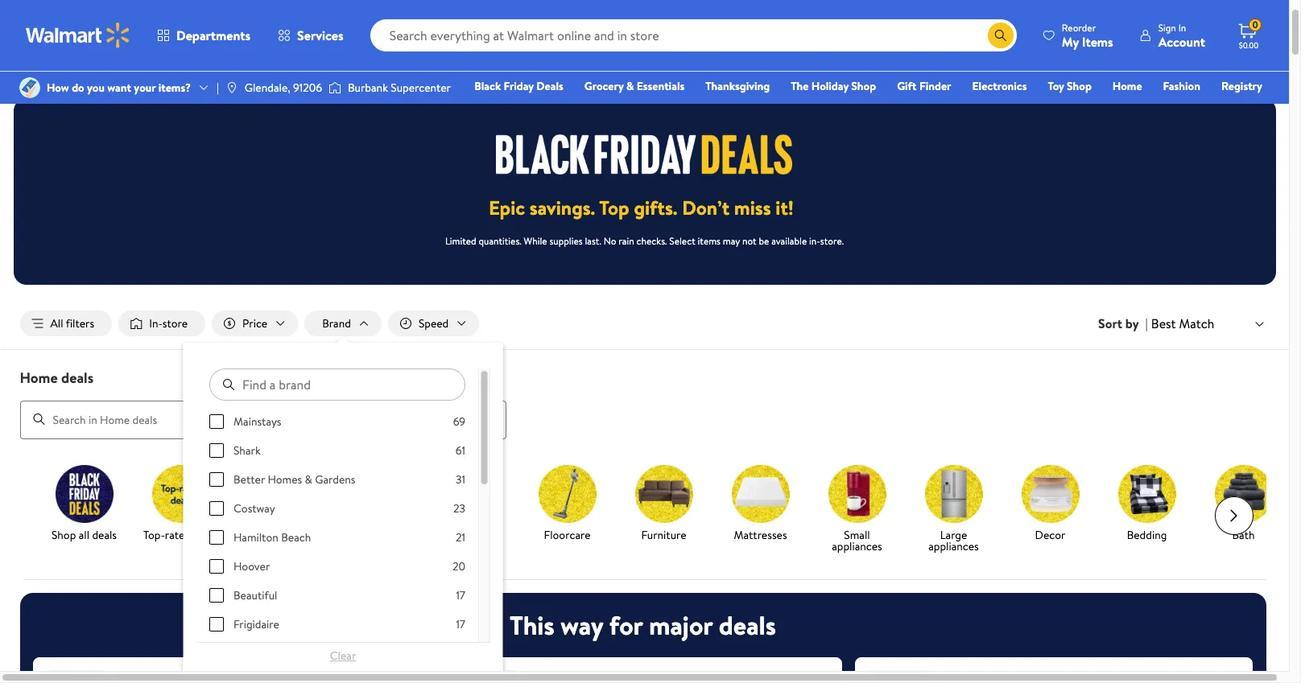 Task type: describe. For each thing, give the bounding box(es) containing it.
way
[[561, 608, 603, 643]]

reorder my items
[[1062, 21, 1114, 50]]

large appliances image
[[925, 465, 983, 523]]

search image
[[33, 413, 46, 426]]

toy shop link
[[1041, 77, 1099, 95]]

best
[[1152, 315, 1176, 332]]

the holiday shop
[[791, 78, 876, 94]]

Find a brand search field
[[209, 369, 465, 401]]

top
[[599, 194, 630, 221]]

gifts.
[[634, 194, 678, 221]]

the
[[791, 78, 809, 94]]

gardens
[[315, 472, 355, 488]]

large
[[940, 527, 968, 543]]

beach
[[281, 530, 311, 546]]

brand button
[[305, 311, 382, 337]]

 image for burbank supercenter
[[329, 80, 342, 96]]

31
[[455, 472, 465, 488]]

glendale, 91206
[[245, 80, 322, 96]]

electronics link
[[965, 77, 1034, 95]]

price
[[242, 316, 268, 332]]

registry one debit
[[1139, 78, 1263, 117]]

kitchen & dining image
[[442, 465, 500, 523]]

burbank
[[348, 80, 388, 96]]

in-store
[[149, 316, 188, 332]]

mattresses
[[734, 527, 787, 543]]

thanksgiving
[[706, 78, 770, 94]]

best match
[[1152, 315, 1215, 332]]

departments
[[176, 27, 251, 44]]

& inside group
[[304, 472, 312, 488]]

grocery
[[585, 78, 624, 94]]

items?
[[158, 80, 191, 96]]

floorcare image
[[538, 465, 596, 523]]

electronics
[[973, 78, 1027, 94]]

the holiday shop link
[[784, 77, 884, 95]]

in-store button
[[119, 311, 205, 337]]

brand
[[322, 316, 351, 332]]

deals right rated
[[194, 527, 218, 543]]

store.
[[820, 234, 844, 248]]

appliances for small
[[832, 538, 883, 555]]

sort
[[1099, 315, 1123, 333]]

grocery & essentials
[[585, 78, 685, 94]]

friday
[[504, 78, 534, 94]]

how
[[47, 80, 69, 96]]

this way for major deals
[[510, 608, 776, 643]]

gift
[[897, 78, 917, 94]]

epic savings. top gifts. don't miss it!
[[489, 194, 794, 221]]

furniture
[[641, 527, 687, 543]]

top-rated deals link
[[139, 465, 223, 544]]

fashion
[[1163, 78, 1201, 94]]

select
[[669, 234, 696, 248]]

in-
[[809, 234, 821, 248]]

last.
[[585, 234, 601, 248]]

one
[[1139, 101, 1164, 117]]

debit
[[1166, 101, 1194, 117]]

epic
[[489, 194, 525, 221]]

mainstays
[[233, 414, 281, 430]]

shark
[[233, 443, 260, 459]]

glendale,
[[245, 80, 290, 96]]

17 for beautiful
[[456, 588, 465, 604]]

hamilton beach
[[233, 530, 311, 546]]

Walmart Site-Wide search field
[[370, 19, 1017, 52]]

Search in Home deals search field
[[20, 401, 506, 439]]

better homes & gardens
[[233, 472, 355, 488]]

in-
[[149, 316, 162, 332]]

2 horizontal spatial shop
[[1067, 78, 1092, 94]]

0 horizontal spatial |
[[217, 80, 219, 96]]

clear
[[330, 648, 356, 664]]

registry
[[1222, 78, 1263, 94]]

better
[[233, 472, 265, 488]]

small appliances image
[[828, 465, 886, 523]]

supercenter
[[391, 80, 451, 96]]

items
[[698, 234, 721, 248]]

you
[[87, 80, 105, 96]]

black friday deals link
[[467, 77, 571, 95]]

floorcare link
[[526, 465, 609, 544]]

my
[[1062, 33, 1079, 50]]

departments button
[[143, 16, 264, 55]]

& for grocery
[[627, 78, 634, 94]]

price button
[[212, 311, 298, 337]]

bedding link
[[1105, 465, 1189, 544]]

filters
[[66, 316, 94, 332]]

$50
[[248, 527, 266, 543]]

17 for frigidaire
[[456, 617, 465, 633]]

top-
[[143, 527, 165, 543]]

want
[[107, 80, 131, 96]]

black
[[475, 78, 501, 94]]

1 horizontal spatial shop
[[852, 78, 876, 94]]

available
[[772, 234, 807, 248]]

 image for glendale, 91206
[[225, 81, 238, 94]]

kitchen & dining link
[[429, 465, 513, 555]]

supplies
[[550, 234, 583, 248]]

bath
[[1233, 527, 1255, 543]]

clear button
[[209, 644, 477, 669]]

hoover
[[233, 559, 270, 575]]

search icon image
[[994, 29, 1007, 42]]

limited quantities. while supplies last. no rain checks. select items may not be available in-store.
[[445, 234, 844, 248]]

mattresses link
[[719, 465, 803, 544]]

services
[[297, 27, 344, 44]]

sort by |
[[1099, 315, 1148, 333]]



Task type: locate. For each thing, give the bounding box(es) containing it.
all inside button
[[50, 316, 63, 332]]

bath image
[[1215, 465, 1273, 523]]

& right grocery on the top left
[[627, 78, 634, 94]]

thanksgiving link
[[698, 77, 777, 95]]

rain
[[619, 234, 634, 248]]

black friday deals
[[475, 78, 564, 94]]

home deals
[[20, 368, 93, 388]]

& for kitchen
[[487, 527, 495, 543]]

None checkbox
[[209, 444, 224, 458], [209, 473, 224, 487], [209, 560, 224, 574], [209, 589, 224, 603], [209, 444, 224, 458], [209, 473, 224, 487], [209, 560, 224, 574], [209, 589, 224, 603]]

decor image
[[1022, 465, 1080, 523]]

best match button
[[1148, 313, 1270, 334]]

20
[[452, 559, 465, 575]]

all for all filters
[[50, 316, 63, 332]]

small appliances link
[[815, 465, 899, 555]]

shop all deals link
[[42, 465, 126, 544]]

costway
[[233, 501, 275, 517]]

major
[[649, 608, 713, 643]]

2 17 from the top
[[456, 617, 465, 633]]

not
[[742, 234, 757, 248]]

& right $50
[[269, 527, 276, 543]]

don't
[[682, 194, 730, 221]]

1 17 from the top
[[456, 588, 465, 604]]

 image right 91206
[[329, 80, 342, 96]]

group containing mainstays
[[209, 414, 465, 684]]

0 horizontal spatial all
[[20, 11, 33, 27]]

69
[[453, 414, 465, 430]]

furniture link
[[622, 465, 706, 544]]

sort and filter section element
[[0, 298, 1289, 350]]

furniture image
[[635, 465, 693, 523]]

Search search field
[[370, 19, 1017, 52]]

1 horizontal spatial appliances
[[929, 538, 979, 555]]

large appliances link
[[912, 465, 996, 555]]

clear search field text image
[[969, 29, 982, 42]]

all for all home
[[20, 11, 33, 27]]

61
[[455, 443, 465, 459]]

deals right the "major"
[[719, 608, 776, 643]]

deals inside search field
[[61, 368, 93, 388]]

all
[[79, 527, 89, 543]]

21
[[455, 530, 465, 546]]

 image
[[19, 77, 40, 98]]

all left filters
[[50, 316, 63, 332]]

0 vertical spatial home
[[1113, 78, 1142, 94]]

while
[[524, 234, 547, 248]]

shop
[[852, 78, 876, 94], [1067, 78, 1092, 94], [52, 527, 76, 543]]

next slide for chipmodulewithimages list image
[[1215, 497, 1254, 535]]

small appliances
[[832, 527, 883, 555]]

one debit link
[[1132, 100, 1201, 118]]

1 vertical spatial home
[[20, 368, 58, 388]]

savings.
[[530, 194, 595, 221]]

for
[[609, 608, 643, 643]]

0 vertical spatial all
[[20, 11, 33, 27]]

& right dining
[[487, 527, 495, 543]]

fashion link
[[1156, 77, 1208, 95]]

1 horizontal spatial  image
[[329, 80, 342, 96]]

| inside sort and filter section element
[[1146, 315, 1148, 333]]

mattresses image
[[732, 465, 790, 523]]

all filters
[[50, 316, 94, 332]]

be
[[759, 234, 769, 248]]

deals
[[537, 78, 564, 94]]

how do you want your items?
[[47, 80, 191, 96]]

gift finder link
[[890, 77, 959, 95]]

gift finder
[[897, 78, 952, 94]]

$0.00
[[1239, 39, 1259, 51]]

| right by
[[1146, 315, 1148, 333]]

get it today image
[[345, 465, 403, 523]]

match
[[1179, 315, 1215, 332]]

finder
[[920, 78, 952, 94]]

top-rated deals image
[[152, 465, 210, 523]]

 image
[[329, 80, 342, 96], [225, 81, 238, 94]]

walmart black friday deals for days image
[[496, 134, 793, 175]]

rated
[[165, 527, 191, 543]]

all left home on the top
[[20, 11, 33, 27]]

 image left glendale,
[[225, 81, 238, 94]]

hamilton
[[233, 530, 278, 546]]

1 horizontal spatial home
[[1113, 78, 1142, 94]]

None checkbox
[[209, 415, 224, 429], [209, 502, 224, 516], [209, 531, 224, 545], [209, 618, 224, 632], [209, 415, 224, 429], [209, 502, 224, 516], [209, 531, 224, 545], [209, 618, 224, 632]]

shop right toy
[[1067, 78, 1092, 94]]

your
[[134, 80, 156, 96]]

home
[[1113, 78, 1142, 94], [20, 368, 58, 388]]

appliances down small appliances image
[[832, 538, 883, 555]]

decor
[[1035, 527, 1066, 543]]

1 vertical spatial all
[[50, 316, 63, 332]]

grocery & essentials link
[[577, 77, 692, 95]]

deals
[[61, 368, 93, 388], [92, 527, 117, 543], [194, 527, 218, 543], [719, 608, 776, 643]]

1 vertical spatial 17
[[456, 617, 465, 633]]

deals right all
[[92, 527, 117, 543]]

$50 & under link
[[236, 465, 319, 544]]

& inside kitchen & dining
[[487, 527, 495, 543]]

| right "items?" at the left top of page
[[217, 80, 219, 96]]

essentials
[[637, 78, 685, 94]]

home up search icon
[[20, 368, 58, 388]]

speed button
[[388, 311, 479, 337]]

shop left all
[[52, 527, 76, 543]]

& inside "link"
[[269, 527, 276, 543]]

walmart image
[[26, 23, 130, 48]]

home for home
[[1113, 78, 1142, 94]]

1 horizontal spatial |
[[1146, 315, 1148, 333]]

shop all deals
[[52, 527, 117, 543]]

sign
[[1159, 21, 1177, 34]]

services button
[[264, 16, 357, 55]]

0 horizontal spatial appliances
[[832, 538, 883, 555]]

walmart+ link
[[1208, 100, 1270, 118]]

holiday
[[812, 78, 849, 94]]

|
[[217, 80, 219, 96], [1146, 315, 1148, 333]]

1 appliances from the left
[[832, 538, 883, 555]]

& right homes
[[304, 472, 312, 488]]

limited
[[445, 234, 477, 248]]

quantities.
[[479, 234, 522, 248]]

1 horizontal spatial all
[[50, 316, 63, 332]]

under
[[279, 527, 307, 543]]

0 vertical spatial |
[[217, 80, 219, 96]]

do
[[72, 80, 84, 96]]

items
[[1082, 33, 1114, 50]]

appliances
[[832, 538, 883, 555], [929, 538, 979, 555]]

appliances for large
[[929, 538, 979, 555]]

all
[[20, 11, 33, 27], [50, 316, 63, 332]]

shop all deals image
[[55, 465, 113, 523]]

home
[[35, 11, 63, 27]]

large appliances
[[929, 527, 979, 555]]

home for home deals
[[20, 368, 58, 388]]

decor link
[[1009, 465, 1092, 544]]

home up one
[[1113, 78, 1142, 94]]

all filters button
[[20, 311, 112, 337]]

0 vertical spatial 17
[[456, 588, 465, 604]]

& for $50
[[269, 527, 276, 543]]

2 appliances from the left
[[929, 538, 979, 555]]

bedding image
[[1118, 465, 1176, 523]]

bedding
[[1127, 527, 1167, 543]]

shop right holiday
[[852, 78, 876, 94]]

1 vertical spatial |
[[1146, 315, 1148, 333]]

group
[[209, 414, 465, 684]]

$50 & under image
[[248, 465, 306, 523]]

0 horizontal spatial shop
[[52, 527, 76, 543]]

frigidaire
[[233, 617, 279, 633]]

appliances down large appliances image
[[929, 538, 979, 555]]

sign in account
[[1159, 21, 1206, 50]]

kitchen & dining
[[447, 527, 495, 555]]

by
[[1126, 315, 1139, 333]]

walmart+
[[1215, 101, 1263, 117]]

home link
[[1106, 77, 1150, 95]]

$50 & under
[[248, 527, 307, 543]]

deals down filters
[[61, 368, 93, 388]]

0 horizontal spatial  image
[[225, 81, 238, 94]]

0 horizontal spatial home
[[20, 368, 58, 388]]

may
[[723, 234, 740, 248]]

home inside search field
[[20, 368, 58, 388]]

kitchen
[[447, 527, 484, 543]]

it!
[[776, 194, 794, 221]]

Home deals search field
[[0, 368, 1289, 439]]

no
[[604, 234, 616, 248]]



Task type: vqa. For each thing, say whether or not it's contained in the screenshot.
Grocery & Essentials link
yes



